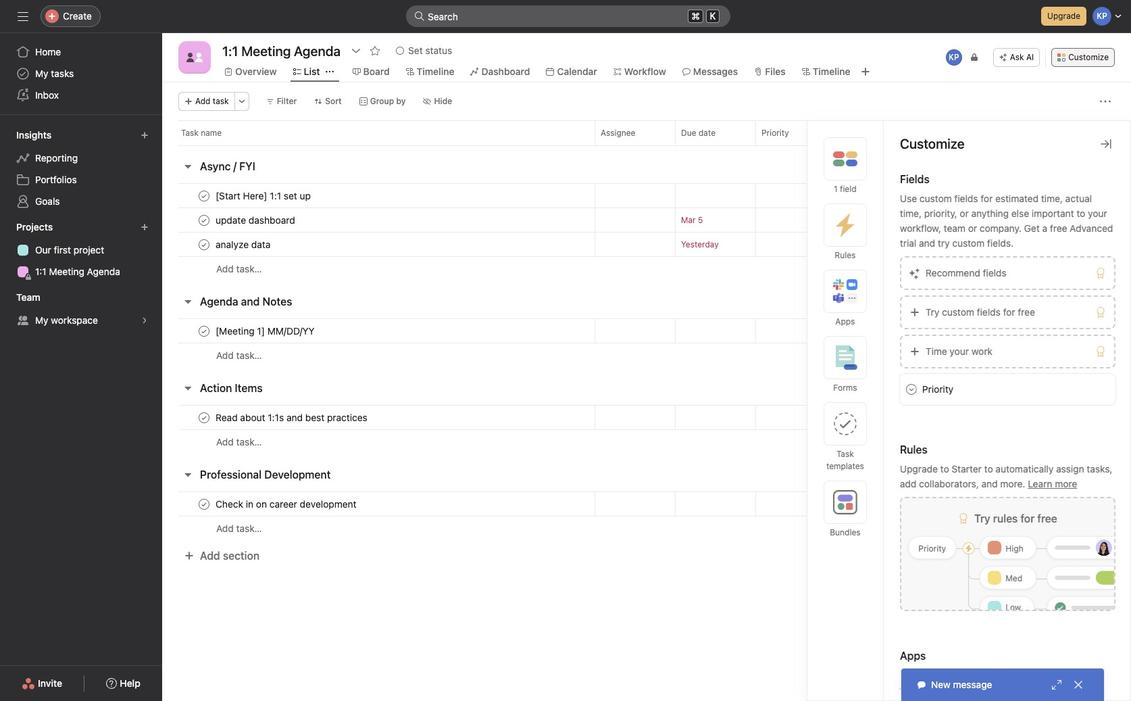 Task type: vqa. For each thing, say whether or not it's contained in the screenshot.
Check in on career development text box Mark complete checkbox
yes



Task type: locate. For each thing, give the bounding box(es) containing it.
0 vertical spatial free
[[1051, 222, 1068, 234]]

and inside the upgrade to starter to automatically assign tasks, add collaborators, and more.
[[982, 478, 998, 489]]

more actions image
[[238, 97, 246, 105]]

or right priority,
[[960, 208, 969, 219]]

add for the add task… button in the 'header agenda and notes' tree grid
[[216, 350, 234, 361]]

or down anything
[[969, 222, 978, 234]]

a
[[1043, 222, 1048, 234]]

task inside task templates
[[837, 449, 854, 459]]

add task… button down task name text box
[[216, 262, 262, 277]]

for right rules
[[1021, 512, 1035, 525]]

3 mark complete checkbox from the top
[[196, 236, 212, 253]]

or
[[960, 208, 969, 219], [969, 222, 978, 234]]

fields inside recommend fields button
[[983, 267, 1007, 279]]

rules
[[994, 512, 1018, 525]]

priority down time
[[923, 383, 954, 395]]

add task… for [meeting 1] mm/dd/yy text field
[[216, 350, 262, 361]]

task inside row
[[181, 128, 199, 138]]

0 horizontal spatial for
[[981, 193, 993, 204]]

1 vertical spatial team
[[901, 684, 922, 696]]

1 horizontal spatial for
[[1004, 306, 1016, 318]]

add inside header action items tree grid
[[216, 436, 234, 448]]

mark complete checkbox left task name text box
[[196, 236, 212, 253]]

3 mark complete checkbox from the top
[[196, 496, 212, 512]]

close image
[[1074, 679, 1084, 690]]

task…
[[236, 263, 262, 274], [236, 350, 262, 361], [236, 436, 262, 448], [236, 523, 262, 534]]

3 mark complete image from the top
[[196, 236, 212, 253]]

1 vertical spatial mark complete checkbox
[[196, 409, 212, 426]]

1 horizontal spatial agenda
[[200, 295, 238, 308]]

0 horizontal spatial timeline
[[417, 66, 455, 77]]

0 vertical spatial agenda
[[87, 266, 120, 277]]

custom inside button
[[943, 306, 975, 318]]

0 horizontal spatial agenda
[[87, 266, 120, 277]]

fields inside use custom fields for estimated time, actual time, priority, or anything else important to your workflow, team or company. get a free advanced trial and try custom fields.
[[955, 193, 979, 204]]

0 horizontal spatial upgrade
[[901, 463, 938, 475]]

fields
[[955, 193, 979, 204], [983, 267, 1007, 279], [977, 306, 1001, 318]]

add down task name text box
[[216, 263, 234, 274]]

3 add task… from the top
[[216, 436, 262, 448]]

for for estimated
[[981, 193, 993, 204]]

more.
[[1001, 478, 1026, 489]]

2 horizontal spatial and
[[982, 478, 998, 489]]

professional
[[200, 469, 262, 481]]

2 horizontal spatial to
[[1077, 208, 1086, 219]]

timeline for second timeline link from right
[[417, 66, 455, 77]]

4 task… from the top
[[236, 523, 262, 534]]

1 horizontal spatial timeline link
[[802, 64, 851, 79]]

1 vertical spatial my
[[35, 314, 48, 326]]

add inside header professional development tree grid
[[216, 523, 234, 534]]

2 task… from the top
[[236, 350, 262, 361]]

mark complete image left update dashboard text field
[[196, 212, 212, 228]]

collapse task list for this group image left professional
[[183, 469, 193, 480]]

try
[[938, 237, 950, 249]]

header agenda and notes tree grid
[[162, 318, 1132, 368]]

task… inside header action items tree grid
[[236, 436, 262, 448]]

integrated
[[925, 669, 970, 681]]

0 horizontal spatial team
[[901, 684, 922, 696]]

1 vertical spatial rules
[[901, 443, 928, 456]]

development
[[264, 469, 331, 481]]

mark complete checkbox down async
[[196, 188, 212, 204]]

add task… up "action items" at the bottom left
[[216, 350, 262, 361]]

add task… button inside 'header agenda and notes' tree grid
[[216, 348, 262, 363]]

rules down '1 field'
[[835, 250, 856, 260]]

0 horizontal spatial timeline link
[[406, 64, 455, 79]]

learn more
[[1028, 478, 1078, 489]]

try for try rules for free
[[975, 512, 991, 525]]

Mark complete checkbox
[[196, 323, 212, 339], [196, 409, 212, 426], [196, 496, 212, 512]]

2 collapse task list for this group image from the top
[[183, 296, 193, 307]]

time, down the use
[[901, 208, 922, 219]]

row for collapse task list for this group "image" for header async / fyi tree grid
[[162, 183, 1132, 208]]

list link
[[293, 64, 320, 79]]

task… inside header professional development tree grid
[[236, 523, 262, 534]]

rules
[[835, 250, 856, 260], [901, 443, 928, 456]]

update dashboard cell
[[162, 208, 595, 233]]

dashboard
[[482, 66, 530, 77]]

and left the notes
[[241, 295, 260, 308]]

0 vertical spatial try
[[926, 306, 940, 318]]

2 vertical spatial custom
[[943, 306, 975, 318]]

add inside button
[[200, 550, 220, 562]]

2 mark complete checkbox from the top
[[196, 409, 212, 426]]

5 mark complete image from the top
[[196, 409, 212, 426]]

header professional development tree grid
[[162, 491, 1132, 541]]

use custom fields for estimated time, actual time, priority, or anything else important to your workflow, team or company. get a free advanced trial and try custom fields.
[[901, 193, 1114, 249]]

my inside teams element
[[35, 314, 48, 326]]

1 horizontal spatial the
[[1040, 669, 1054, 681]]

1 vertical spatial agenda
[[200, 295, 238, 308]]

forms
[[834, 383, 858, 393]]

task left name at the top left
[[181, 128, 199, 138]]

custom right try
[[953, 237, 985, 249]]

0 vertical spatial upgrade
[[1048, 11, 1081, 21]]

add task… row
[[162, 256, 1132, 281], [162, 343, 1132, 368], [162, 429, 1132, 454], [162, 516, 1132, 541]]

1 vertical spatial your
[[950, 345, 970, 357]]

goals
[[35, 195, 60, 207]]

hide sidebar image
[[18, 11, 28, 22]]

2 add task… from the top
[[216, 350, 262, 361]]

fields inside the try custom fields for free button
[[977, 306, 1001, 318]]

1 add task… button from the top
[[216, 262, 262, 277]]

my for my tasks
[[35, 68, 48, 79]]

task… down [meeting 1] mm/dd/yy text field
[[236, 350, 262, 361]]

Task name text field
[[213, 238, 275, 251]]

mark complete checkbox down agenda and notes button
[[196, 323, 212, 339]]

collapse task list for this group image left action
[[183, 383, 193, 393]]

home link
[[8, 41, 154, 63]]

sort
[[325, 96, 342, 106]]

mark complete image left task name text box
[[196, 236, 212, 253]]

1 task… from the top
[[236, 263, 262, 274]]

Search tasks, projects, and more text field
[[406, 5, 731, 27]]

1 horizontal spatial to
[[985, 463, 994, 475]]

collapse task list for this group image left async
[[183, 161, 193, 172]]

team down 'build'
[[901, 684, 922, 696]]

see details, my workspace image
[[141, 316, 149, 325]]

4 mark complete image from the top
[[196, 323, 212, 339]]

due date
[[681, 128, 716, 138]]

your inside "button"
[[950, 345, 970, 357]]

overview
[[235, 66, 277, 77]]

and down workflow,
[[920, 237, 936, 249]]

name
[[201, 128, 222, 138]]

1 vertical spatial fields
[[983, 267, 1007, 279]]

your left work
[[950, 345, 970, 357]]

2 vertical spatial your
[[1080, 669, 1099, 681]]

apps up 'build'
[[901, 650, 926, 662]]

new project or portfolio image
[[141, 223, 149, 231]]

and left more.
[[982, 478, 998, 489]]

0 vertical spatial customize
[[1069, 52, 1109, 62]]

mar 5 row
[[162, 208, 1132, 233]]

overview link
[[224, 64, 277, 79]]

your inside build integrated workflows with the tools your team uses the most.
[[1080, 669, 1099, 681]]

0 horizontal spatial customize
[[901, 136, 965, 151]]

upgrade up add on the right bottom of the page
[[901, 463, 938, 475]]

task… inside 'header agenda and notes' tree grid
[[236, 350, 262, 361]]

for up anything
[[981, 193, 993, 204]]

Task name text field
[[213, 189, 315, 202]]

more
[[1056, 478, 1078, 489]]

mark complete image inside "[meeting 1] mm/dd/yy" cell
[[196, 323, 212, 339]]

try inside button
[[926, 306, 940, 318]]

5
[[698, 215, 703, 225]]

k
[[710, 11, 716, 22]]

⌘
[[692, 10, 700, 22]]

custom for use
[[920, 193, 952, 204]]

our
[[35, 244, 51, 256]]

mark complete image for [start here] 1:1 set up text box on the top
[[196, 188, 212, 204]]

1 vertical spatial or
[[969, 222, 978, 234]]

priority down files link
[[762, 128, 789, 138]]

add task… up section
[[216, 523, 262, 534]]

close details image
[[1101, 139, 1112, 149]]

1 my from the top
[[35, 68, 48, 79]]

free down recommend fields button
[[1018, 306, 1036, 318]]

portfolios
[[35, 174, 77, 185]]

calendar link
[[547, 64, 598, 79]]

1 horizontal spatial team
[[944, 222, 966, 234]]

0 horizontal spatial rules
[[835, 250, 856, 260]]

my for my workspace
[[35, 314, 48, 326]]

1 vertical spatial for
[[1004, 306, 1016, 318]]

my left tasks
[[35, 68, 48, 79]]

1 collapse task list for this group image from the top
[[183, 161, 193, 172]]

1 mark complete image from the top
[[196, 188, 212, 204]]

1 horizontal spatial timeline
[[813, 66, 851, 77]]

mark complete image inside the read about 1:1s and best practices "cell"
[[196, 409, 212, 426]]

1 horizontal spatial try
[[975, 512, 991, 525]]

add task… button up section
[[216, 521, 262, 536]]

priority down collaborators,
[[919, 544, 947, 554]]

free right a
[[1051, 222, 1068, 234]]

tools
[[1056, 669, 1078, 681]]

projects button
[[14, 218, 65, 237]]

2 my from the top
[[35, 314, 48, 326]]

1 vertical spatial try
[[975, 512, 991, 525]]

add up professional
[[216, 436, 234, 448]]

custom up 'time your work'
[[943, 306, 975, 318]]

0 vertical spatial team
[[944, 222, 966, 234]]

learn
[[1028, 478, 1053, 489]]

free inside button
[[1018, 306, 1036, 318]]

notes
[[263, 295, 292, 308]]

tasks
[[51, 68, 74, 79]]

new insights image
[[141, 131, 149, 139]]

1 horizontal spatial upgrade
[[1048, 11, 1081, 21]]

mark complete checkbox inside "analyze data" cell
[[196, 236, 212, 253]]

add up "action items" at the bottom left
[[216, 350, 234, 361]]

add to starred image
[[370, 45, 381, 56]]

workspace
[[51, 314, 98, 326]]

0 horizontal spatial to
[[941, 463, 950, 475]]

mar
[[681, 215, 696, 225]]

for for free
[[1004, 306, 1016, 318]]

4 add task… from the top
[[216, 523, 262, 534]]

try rules for free
[[975, 512, 1058, 525]]

projects
[[16, 221, 53, 233]]

3 collapse task list for this group image from the top
[[183, 383, 193, 393]]

Mark complete checkbox
[[196, 188, 212, 204], [196, 212, 212, 228], [196, 236, 212, 253]]

sort button
[[308, 92, 348, 111]]

read about 1:1s and best practices cell
[[162, 405, 595, 430]]

the down integrated
[[948, 684, 962, 696]]

agenda
[[87, 266, 120, 277], [200, 295, 238, 308]]

2 vertical spatial fields
[[977, 306, 1001, 318]]

2 mark complete image from the top
[[196, 212, 212, 228]]

and
[[920, 237, 936, 249], [241, 295, 260, 308], [982, 478, 998, 489]]

0 vertical spatial mark complete checkbox
[[196, 323, 212, 339]]

3 add task… row from the top
[[162, 429, 1132, 454]]

action items
[[200, 382, 263, 394]]

my down team dropdown button
[[35, 314, 48, 326]]

0 vertical spatial and
[[920, 237, 936, 249]]

action items button
[[200, 376, 263, 400]]

team inside use custom fields for estimated time, actual time, priority, or anything else important to your workflow, team or company. get a free advanced trial and try custom fields.
[[944, 222, 966, 234]]

add for the add task… button inside the header professional development tree grid
[[216, 523, 234, 534]]

row containing task name
[[162, 120, 1132, 145]]

0 vertical spatial for
[[981, 193, 993, 204]]

mark complete checkbox inside "update dashboard" cell
[[196, 212, 212, 228]]

0 horizontal spatial the
[[948, 684, 962, 696]]

2 vertical spatial mark complete checkbox
[[196, 236, 212, 253]]

mark complete image down action
[[196, 409, 212, 426]]

row for collapse task list for this group "image" related to 'header agenda and notes' tree grid
[[162, 318, 1132, 343]]

2 vertical spatial priority
[[919, 544, 947, 554]]

task for task templates
[[837, 449, 854, 459]]

your inside use custom fields for estimated time, actual time, priority, or anything else important to your workflow, team or company. get a free advanced trial and try custom fields.
[[1089, 208, 1108, 219]]

3 task… from the top
[[236, 436, 262, 448]]

row
[[162, 120, 1132, 145], [178, 145, 1115, 146], [162, 183, 1132, 208], [162, 318, 1132, 343], [162, 405, 1132, 430], [162, 491, 1132, 517]]

1:1 meeting agenda link
[[8, 261, 154, 283]]

to down actual
[[1077, 208, 1086, 219]]

add task… button
[[216, 262, 262, 277], [216, 348, 262, 363], [216, 435, 262, 450], [216, 521, 262, 536]]

0 vertical spatial mark complete checkbox
[[196, 188, 212, 204]]

1:1
[[35, 266, 46, 277]]

group
[[370, 96, 394, 106]]

fields up work
[[977, 306, 1001, 318]]

mark complete image for task name text box
[[196, 236, 212, 253]]

1 vertical spatial the
[[948, 684, 962, 696]]

create
[[63, 10, 92, 22]]

hide button
[[417, 92, 458, 111]]

the right with
[[1040, 669, 1054, 681]]

2 vertical spatial for
[[1021, 512, 1035, 525]]

prominent image
[[414, 11, 425, 22]]

task… inside header async / fyi tree grid
[[236, 263, 262, 274]]

task up templates
[[837, 449, 854, 459]]

set status
[[408, 45, 452, 56]]

trial
[[901, 237, 917, 249]]

important
[[1032, 208, 1075, 219]]

time your work
[[926, 345, 993, 357]]

professional development
[[200, 469, 331, 481]]

add task… row for check in on career development cell
[[162, 516, 1132, 541]]

agenda down project
[[87, 266, 120, 277]]

2 timeline from the left
[[813, 66, 851, 77]]

collapse task list for this group image left agenda and notes on the left of page
[[183, 296, 193, 307]]

mark complete checkbox down action
[[196, 409, 212, 426]]

task… for the add task… button in the header async / fyi tree grid
[[236, 263, 262, 274]]

2 vertical spatial mark complete checkbox
[[196, 496, 212, 512]]

add task… down task name text box
[[216, 263, 262, 274]]

team up try
[[944, 222, 966, 234]]

0 vertical spatial task
[[181, 128, 199, 138]]

Task name text field
[[213, 213, 299, 227]]

1 vertical spatial priority
[[923, 383, 954, 395]]

for inside use custom fields for estimated time, actual time, priority, or anything else important to your workflow, team or company. get a free advanced trial and try custom fields.
[[981, 193, 993, 204]]

None field
[[406, 5, 731, 27]]

1 horizontal spatial customize
[[1069, 52, 1109, 62]]

4 add task… row from the top
[[162, 516, 1132, 541]]

1 vertical spatial apps
[[901, 650, 926, 662]]

fields down fields.
[[983, 267, 1007, 279]]

customize up more actions image
[[1069, 52, 1109, 62]]

add task… inside header action items tree grid
[[216, 436, 262, 448]]

timeline left add tab icon
[[813, 66, 851, 77]]

task for task name
[[181, 128, 199, 138]]

add task… button inside header professional development tree grid
[[216, 521, 262, 536]]

task… up professional development
[[236, 436, 262, 448]]

add task… inside header professional development tree grid
[[216, 523, 262, 534]]

Task name text field
[[213, 411, 372, 424]]

2 add task… row from the top
[[162, 343, 1132, 368]]

task… down task name text box
[[236, 263, 262, 274]]

1 add task… from the top
[[216, 263, 262, 274]]

for inside button
[[1004, 306, 1016, 318]]

mark complete checkbox inside "[meeting 1] mm/dd/yy" cell
[[196, 323, 212, 339]]

add task… button inside header action items tree grid
[[216, 435, 262, 450]]

1 vertical spatial customize
[[901, 136, 965, 151]]

use
[[901, 193, 918, 204]]

home
[[35, 46, 61, 57]]

add inside header async / fyi tree grid
[[216, 263, 234, 274]]

try left rules
[[975, 512, 991, 525]]

1 horizontal spatial task
[[837, 449, 854, 459]]

high
[[1006, 544, 1024, 554]]

add task… button up professional
[[216, 435, 262, 450]]

4 collapse task list for this group image from the top
[[183, 469, 193, 480]]

mark complete checkbox down professional
[[196, 496, 212, 512]]

tab actions image
[[326, 68, 334, 76]]

add task… button up "action items" at the bottom left
[[216, 348, 262, 363]]

1 mark complete checkbox from the top
[[196, 188, 212, 204]]

1 horizontal spatial and
[[920, 237, 936, 249]]

add task… up professional
[[216, 436, 262, 448]]

None text field
[[219, 39, 344, 63]]

agenda and notes
[[200, 295, 292, 308]]

0 horizontal spatial try
[[926, 306, 940, 318]]

0 vertical spatial priority
[[762, 128, 789, 138]]

1 vertical spatial and
[[241, 295, 260, 308]]

add
[[901, 478, 917, 489]]

0 vertical spatial apps
[[836, 316, 856, 327]]

customize up fields
[[901, 136, 965, 151]]

due
[[681, 128, 697, 138]]

your right tools
[[1080, 669, 1099, 681]]

add task… inside header async / fyi tree grid
[[216, 263, 262, 274]]

add inside 'header agenda and notes' tree grid
[[216, 350, 234, 361]]

insights element
[[0, 123, 162, 215]]

0 vertical spatial time,
[[1042, 193, 1063, 204]]

3 add task… button from the top
[[216, 435, 262, 450]]

upgrade up "customize" dropdown button
[[1048, 11, 1081, 21]]

4 add task… button from the top
[[216, 521, 262, 536]]

rules up add on the right bottom of the page
[[901, 443, 928, 456]]

agenda up [meeting 1] mm/dd/yy text field
[[200, 295, 238, 308]]

customize
[[1069, 52, 1109, 62], [901, 136, 965, 151]]

fields up anything
[[955, 193, 979, 204]]

mark complete checkbox for mar 5
[[196, 212, 212, 228]]

1 vertical spatial mark complete checkbox
[[196, 212, 212, 228]]

Task name text field
[[213, 497, 361, 511]]

my inside global element
[[35, 68, 48, 79]]

time,
[[1042, 193, 1063, 204], [901, 208, 922, 219]]

your up advanced
[[1089, 208, 1108, 219]]

priority
[[762, 128, 789, 138], [923, 383, 954, 395], [919, 544, 947, 554]]

timeline down the status
[[417, 66, 455, 77]]

2 horizontal spatial for
[[1021, 512, 1035, 525]]

timeline link
[[406, 64, 455, 79], [802, 64, 851, 79]]

mark complete image inside "analyze data" cell
[[196, 236, 212, 253]]

2 vertical spatial and
[[982, 478, 998, 489]]

mark complete image down async
[[196, 188, 212, 204]]

timeline link down set status
[[406, 64, 455, 79]]

0 vertical spatial my
[[35, 68, 48, 79]]

mark complete image down agenda and notes button
[[196, 323, 212, 339]]

0 vertical spatial rules
[[835, 250, 856, 260]]

Task name text field
[[213, 324, 319, 338]]

task
[[181, 128, 199, 138], [837, 449, 854, 459]]

else
[[1012, 208, 1030, 219]]

time, up important
[[1042, 193, 1063, 204]]

upgrade inside upgrade button
[[1048, 11, 1081, 21]]

0 horizontal spatial and
[[241, 295, 260, 308]]

actual
[[1066, 193, 1093, 204]]

mark complete checkbox left update dashboard text field
[[196, 212, 212, 228]]

filter
[[277, 96, 297, 106]]

mark complete checkbox for yesterday
[[196, 236, 212, 253]]

task… up section
[[236, 523, 262, 534]]

mark complete image inside [start here] 1:1 set up cell
[[196, 188, 212, 204]]

mark complete checkbox inside the read about 1:1s and best practices "cell"
[[196, 409, 212, 426]]

1 vertical spatial task
[[837, 449, 854, 459]]

add left section
[[200, 550, 220, 562]]

0 vertical spatial custom
[[920, 193, 952, 204]]

0 vertical spatial fields
[[955, 193, 979, 204]]

custom up priority,
[[920, 193, 952, 204]]

for down recommend fields button
[[1004, 306, 1016, 318]]

mark complete image inside "update dashboard" cell
[[196, 212, 212, 228]]

2 add task… button from the top
[[216, 348, 262, 363]]

1 timeline from the left
[[417, 66, 455, 77]]

to right starter
[[985, 463, 994, 475]]

try custom fields for free button
[[901, 295, 1116, 329]]

mark complete image
[[196, 496, 212, 512]]

try
[[926, 306, 940, 318], [975, 512, 991, 525]]

1 vertical spatial free
[[1018, 306, 1036, 318]]

try up time
[[926, 306, 940, 318]]

assign
[[1057, 463, 1085, 475]]

2 mark complete checkbox from the top
[[196, 212, 212, 228]]

to up collaborators,
[[941, 463, 950, 475]]

1 vertical spatial time,
[[901, 208, 922, 219]]

0 horizontal spatial task
[[181, 128, 199, 138]]

workflow,
[[901, 222, 942, 234]]

professional development button
[[200, 462, 331, 487]]

timeline link left add tab icon
[[802, 64, 851, 79]]

free down learn more
[[1038, 512, 1058, 525]]

apps up forms
[[836, 316, 856, 327]]

1 vertical spatial upgrade
[[901, 463, 938, 475]]

1 mark complete checkbox from the top
[[196, 323, 212, 339]]

0 vertical spatial your
[[1089, 208, 1108, 219]]

add up add section button
[[216, 523, 234, 534]]

mark complete image
[[196, 188, 212, 204], [196, 212, 212, 228], [196, 236, 212, 253], [196, 323, 212, 339], [196, 409, 212, 426]]

add task… for task name text field
[[216, 523, 262, 534]]

collapse task list for this group image
[[183, 161, 193, 172], [183, 296, 193, 307], [183, 383, 193, 393], [183, 469, 193, 480]]

upgrade inside the upgrade to starter to automatically assign tasks, add collaborators, and more.
[[901, 463, 938, 475]]

add task… inside 'header agenda and notes' tree grid
[[216, 350, 262, 361]]



Task type: describe. For each thing, give the bounding box(es) containing it.
row for collapse task list for this group "image" associated with header action items tree grid
[[162, 405, 1132, 430]]

1 timeline link from the left
[[406, 64, 455, 79]]

our first project link
[[8, 239, 154, 261]]

async
[[200, 160, 231, 172]]

tasks,
[[1087, 463, 1113, 475]]

hide
[[434, 96, 452, 106]]

help
[[120, 677, 141, 689]]

uses
[[925, 684, 945, 696]]

anything
[[972, 208, 1009, 219]]

my tasks link
[[8, 63, 154, 85]]

add left task
[[195, 96, 211, 106]]

try for try custom fields for free
[[926, 306, 940, 318]]

time
[[926, 345, 948, 357]]

work
[[972, 345, 993, 357]]

recommend
[[926, 267, 981, 279]]

customize button
[[1052, 48, 1115, 67]]

header action items tree grid
[[162, 405, 1132, 454]]

learn more link
[[1028, 478, 1078, 489]]

add task… button for collapse task list for this group "image" associated with header action items tree grid
[[216, 435, 262, 450]]

[meeting 1] mm/dd/yy cell
[[162, 318, 595, 343]]

messages
[[693, 66, 738, 77]]

meeting
[[49, 266, 84, 277]]

field
[[840, 184, 857, 194]]

team button
[[14, 288, 52, 307]]

calendar
[[557, 66, 598, 77]]

mark complete image for read about 1:1s and best practices text box
[[196, 409, 212, 426]]

0 vertical spatial or
[[960, 208, 969, 219]]

and inside use custom fields for estimated time, actual time, priority, or anything else important to your workflow, team or company. get a free advanced trial and try custom fields.
[[920, 237, 936, 249]]

status
[[426, 45, 452, 56]]

collapse task list for this group image for header action items tree grid
[[183, 383, 193, 393]]

people image
[[187, 49, 203, 66]]

our first project
[[35, 244, 104, 256]]

bundles
[[830, 527, 861, 537]]

timeline for 1st timeline link from the right
[[813, 66, 851, 77]]

team inside build integrated workflows with the tools your team uses the most.
[[901, 684, 922, 696]]

my workspace link
[[8, 310, 154, 331]]

messages link
[[683, 64, 738, 79]]

portfolios link
[[8, 169, 154, 191]]

2 timeline link from the left
[[802, 64, 851, 79]]

0 horizontal spatial apps
[[836, 316, 856, 327]]

free inside use custom fields for estimated time, actual time, priority, or anything else important to your workflow, team or company. get a free advanced trial and try custom fields.
[[1051, 222, 1068, 234]]

mark complete checkbox for action items
[[196, 409, 212, 426]]

1
[[834, 184, 838, 194]]

task templates
[[827, 449, 865, 471]]

1 horizontal spatial rules
[[901, 443, 928, 456]]

group by
[[370, 96, 406, 106]]

add for the add task… button in the header async / fyi tree grid
[[216, 263, 234, 274]]

add task… button for collapse task list for this group "image" related to 'header agenda and notes' tree grid
[[216, 348, 262, 363]]

teams element
[[0, 285, 162, 334]]

estimated
[[996, 193, 1039, 204]]

inbox
[[35, 89, 59, 101]]

0 horizontal spatial time,
[[901, 208, 922, 219]]

async / fyi button
[[200, 154, 255, 178]]

first
[[54, 244, 71, 256]]

list
[[304, 66, 320, 77]]

1:1 meeting agenda
[[35, 266, 120, 277]]

global element
[[0, 33, 162, 114]]

add task… button inside header async / fyi tree grid
[[216, 262, 262, 277]]

task
[[213, 96, 229, 106]]

mark complete checkbox inside [start here] 1:1 set up cell
[[196, 188, 212, 204]]

to inside use custom fields for estimated time, actual time, priority, or anything else important to your workflow, team or company. get a free advanced trial and try custom fields.
[[1077, 208, 1086, 219]]

show options image
[[351, 45, 362, 56]]

filter button
[[260, 92, 303, 111]]

and inside agenda and notes button
[[241, 295, 260, 308]]

my workspace
[[35, 314, 98, 326]]

inbox link
[[8, 85, 154, 106]]

priority,
[[925, 208, 958, 219]]

mark complete checkbox for agenda and notes
[[196, 323, 212, 339]]

expand new message image
[[1052, 679, 1063, 690]]

upgrade button
[[1042, 7, 1087, 26]]

async / fyi
[[200, 160, 255, 172]]

add for the add task… button within the header action items tree grid
[[216, 436, 234, 448]]

task… for the add task… button inside the header professional development tree grid
[[236, 523, 262, 534]]

add task… row for "[meeting 1] mm/dd/yy" cell
[[162, 343, 1132, 368]]

0 vertical spatial the
[[1040, 669, 1054, 681]]

agenda inside agenda and notes button
[[200, 295, 238, 308]]

upgrade to starter to automatically assign tasks, add collaborators, and more.
[[901, 463, 1113, 489]]

custom for try
[[943, 306, 975, 318]]

task… for the add task… button in the 'header agenda and notes' tree grid
[[236, 350, 262, 361]]

add section
[[200, 550, 260, 562]]

help button
[[98, 671, 149, 696]]

row for header professional development tree grid collapse task list for this group "image"
[[162, 491, 1132, 517]]

assignee
[[601, 128, 636, 138]]

automatically
[[996, 463, 1054, 475]]

collapse task list for this group image for 'header agenda and notes' tree grid
[[183, 296, 193, 307]]

2 vertical spatial free
[[1038, 512, 1058, 525]]

mark complete image for [meeting 1] mm/dd/yy text field
[[196, 323, 212, 339]]

more actions image
[[1101, 96, 1111, 107]]

set status button
[[390, 41, 459, 60]]

board
[[363, 66, 390, 77]]

customize inside dropdown button
[[1069, 52, 1109, 62]]

starter
[[952, 463, 982, 475]]

build integrated workflows with the tools your team uses the most.
[[901, 669, 1099, 696]]

agenda and notes button
[[200, 289, 292, 314]]

mark complete image for update dashboard text field
[[196, 212, 212, 228]]

task… for the add task… button within the header action items tree grid
[[236, 436, 262, 448]]

advanced
[[1070, 222, 1114, 234]]

ai
[[1027, 52, 1035, 62]]

insights
[[16, 129, 52, 141]]

1 horizontal spatial apps
[[901, 650, 926, 662]]

add task button
[[178, 92, 235, 111]]

yesterday row
[[162, 232, 1132, 257]]

new message
[[932, 679, 993, 690]]

team
[[16, 291, 40, 303]]

header async / fyi tree grid
[[162, 183, 1132, 281]]

task name
[[181, 128, 222, 138]]

yesterday
[[681, 239, 719, 249]]

company.
[[980, 222, 1022, 234]]

add task… row for the read about 1:1s and best practices "cell" in the bottom of the page
[[162, 429, 1132, 454]]

add task… for read about 1:1s and best practices text box
[[216, 436, 262, 448]]

add task
[[195, 96, 229, 106]]

files
[[765, 66, 786, 77]]

add task… button for header professional development tree grid collapse task list for this group "image"
[[216, 521, 262, 536]]

fields
[[901, 173, 930, 185]]

get
[[1025, 222, 1040, 234]]

board link
[[353, 64, 390, 79]]

upgrade for upgrade to starter to automatically assign tasks, add collaborators, and more.
[[901, 463, 938, 475]]

1 add task… row from the top
[[162, 256, 1132, 281]]

med
[[1006, 573, 1023, 583]]

workflow link
[[614, 64, 666, 79]]

dashboard link
[[471, 64, 530, 79]]

collapse task list for this group image for header async / fyi tree grid
[[183, 161, 193, 172]]

upgrade for upgrade
[[1048, 11, 1081, 21]]

most.
[[965, 684, 989, 696]]

analyze data cell
[[162, 232, 595, 257]]

1 vertical spatial custom
[[953, 237, 985, 249]]

fyi
[[239, 160, 255, 172]]

1 horizontal spatial time,
[[1042, 193, 1063, 204]]

project
[[74, 244, 104, 256]]

templates
[[827, 461, 865, 471]]

add tab image
[[860, 66, 871, 77]]

check in on career development cell
[[162, 491, 595, 517]]

by
[[396, 96, 406, 106]]

collapse task list for this group image for header professional development tree grid
[[183, 469, 193, 480]]

agenda inside the "1:1 meeting agenda" link
[[87, 266, 120, 277]]

[start here] 1:1 set up cell
[[162, 183, 595, 208]]

invite
[[38, 677, 62, 689]]

my tasks
[[35, 68, 74, 79]]

projects element
[[0, 215, 162, 285]]

files link
[[755, 64, 786, 79]]

fields for free
[[977, 306, 1001, 318]]

with
[[1019, 669, 1037, 681]]

mark complete checkbox inside check in on career development cell
[[196, 496, 212, 512]]

fields for estimated
[[955, 193, 979, 204]]

ask
[[1011, 52, 1025, 62]]

recommend fields button
[[901, 256, 1116, 290]]



